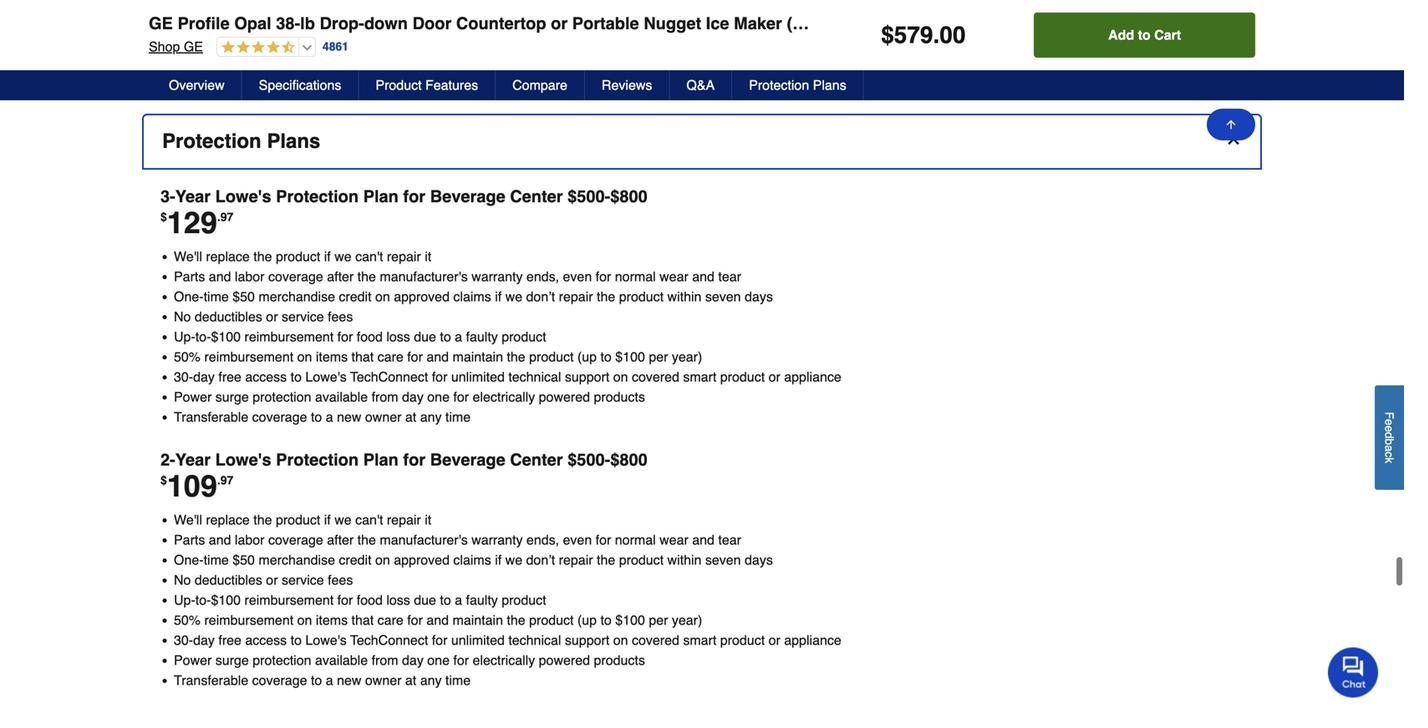 Task type: vqa. For each thing, say whether or not it's contained in the screenshot.
Faulty
yes



Task type: locate. For each thing, give the bounding box(es) containing it.
year inside 3-year lowe's protection plan for beverage center $500-$800 $ 129 . 97
[[175, 187, 211, 206]]

protection plans down (stainless
[[749, 77, 847, 93]]

1 after from the top
[[327, 269, 354, 284]]

claims for 129
[[454, 289, 492, 304]]

to-
[[196, 329, 211, 344], [196, 592, 211, 608]]

1 due from the top
[[414, 329, 436, 344]]

2 that from the top
[[352, 612, 374, 628]]

1 merchandise from the top
[[259, 289, 335, 304]]

wear for 129
[[660, 269, 689, 284]]

access for 109
[[245, 633, 287, 648]]

features
[[426, 77, 478, 93]]

0 vertical spatial ge
[[149, 14, 173, 33]]

items
[[316, 349, 348, 365], [316, 612, 348, 628]]

2 year from the top
[[175, 450, 211, 469]]

q&a
[[687, 77, 715, 93]]

$ for 129
[[161, 210, 167, 224]]

1 vertical spatial any
[[420, 673, 442, 688]]

0 vertical spatial transferable
[[174, 409, 249, 425]]

plan
[[363, 187, 399, 206], [363, 450, 399, 469]]

protection plans button down q&a 'button'
[[144, 115, 1261, 168]]

food
[[357, 329, 383, 344], [357, 592, 383, 608]]

1 97 from the top
[[221, 210, 234, 224]]

1 replace from the top
[[206, 249, 250, 264]]

beverage for 129
[[430, 187, 506, 206]]

1 vertical spatial 50%
[[174, 612, 201, 628]]

0 vertical spatial maintain
[[453, 349, 503, 365]]

f e e d b a c k button
[[1376, 386, 1405, 490]]

2 normal from the top
[[615, 532, 656, 548]]

1 year from the top
[[175, 187, 211, 206]]

1 vertical spatial credit
[[339, 552, 372, 568]]

beverage inside 2-year lowe's protection plan for beverage center $500-$800 $ 109 . 97
[[430, 450, 506, 469]]

97 right 109
[[221, 474, 234, 487]]

0 vertical spatial electrically
[[473, 389, 535, 405]]

1 fees from the top
[[328, 309, 353, 324]]

$ inside 3-year lowe's protection plan for beverage center $500-$800 $ 129 . 97
[[161, 210, 167, 224]]

within
[[668, 289, 702, 304], [668, 552, 702, 568]]

we'll replace the product if we can't repair it parts and labor coverage after the manufacturer's warranty ends, even for normal wear and tear one-time $50 merchandise credit on approved claims if we don't repair the product within seven days no deductibles or service fees up-to-$100 reimbursement for food loss due to a faulty product 50% reimbursement on items that care for and maintain the product (up to $100 per year) 30-day free access to lowe's techconnect for unlimited technical support on covered smart product or appliance power surge protection available from day one for electrically powered products transferable coverage to a new owner at any time for 129
[[174, 249, 842, 425]]

powered for 129
[[539, 389, 590, 405]]

30-
[[174, 369, 193, 385], [174, 633, 193, 648]]

2 free from the top
[[219, 633, 242, 648]]

1 per from the top
[[649, 349, 669, 365]]

50%
[[174, 349, 201, 365], [174, 612, 201, 628]]

manufacturer's down 3-year lowe's protection plan for beverage center $500-$800 $ 129 . 97
[[380, 269, 468, 284]]

e up b
[[1384, 426, 1397, 432]]

0 vertical spatial center
[[510, 187, 563, 206]]

1 vertical spatial covered
[[632, 633, 680, 648]]

1 access from the top
[[245, 369, 287, 385]]

it down 3-year lowe's protection plan for beverage center $500-$800 $ 129 . 97
[[425, 249, 432, 264]]

$ right (stainless
[[882, 22, 895, 49]]

1 vertical spatial free
[[219, 633, 242, 648]]

0 vertical spatial from
[[372, 389, 399, 405]]

deductibles for 129
[[195, 309, 262, 324]]

for inside 2-year lowe's protection plan for beverage center $500-$800 $ 109 . 97
[[403, 450, 426, 469]]

1 unlimited from the top
[[451, 369, 505, 385]]

we'll for 109
[[174, 512, 202, 528]]

1 covered from the top
[[632, 369, 680, 385]]

year
[[175, 187, 211, 206], [175, 450, 211, 469]]

techconnect for 129
[[350, 369, 428, 385]]

any for 109
[[420, 673, 442, 688]]

after for 109
[[327, 532, 354, 548]]

2 available from the top
[[315, 653, 368, 668]]

1 horizontal spatial ge
[[184, 39, 203, 54]]

2 electrically from the top
[[473, 653, 535, 668]]

plans down (stainless
[[813, 77, 847, 93]]

the
[[254, 249, 272, 264], [358, 269, 376, 284], [597, 289, 616, 304], [507, 349, 526, 365], [254, 512, 272, 528], [358, 532, 376, 548], [597, 552, 616, 568], [507, 612, 526, 628]]

2 97 from the top
[[221, 474, 234, 487]]

days for 129
[[745, 289, 773, 304]]

due for 109
[[414, 592, 436, 608]]

1 electrically from the top
[[473, 389, 535, 405]]

$500- inside 2-year lowe's protection plan for beverage center $500-$800 $ 109 . 97
[[568, 450, 611, 469]]

can't
[[355, 249, 383, 264], [355, 512, 383, 528]]

warranty for 109
[[472, 532, 523, 548]]

deductibles
[[195, 309, 262, 324], [195, 572, 262, 588]]

0 vertical spatial it
[[425, 249, 432, 264]]

1 vertical spatial one-
[[174, 552, 204, 568]]

1 vertical spatial surge
[[216, 653, 249, 668]]

97 for 129
[[221, 210, 234, 224]]

center
[[510, 187, 563, 206], [510, 450, 563, 469]]

maintain for 109
[[453, 612, 503, 628]]

for inside 3-year lowe's protection plan for beverage center $500-$800 $ 129 . 97
[[403, 187, 426, 206]]

2 seven from the top
[[706, 552, 741, 568]]

1 credit from the top
[[339, 289, 372, 304]]

replace down 109
[[206, 512, 250, 528]]

1 food from the top
[[357, 329, 383, 344]]

1 vertical spatial protection plans button
[[144, 115, 1261, 168]]

new
[[337, 409, 362, 425], [337, 673, 362, 688]]

tear for 109
[[719, 532, 742, 548]]

1 transferable from the top
[[174, 409, 249, 425]]

1 vertical spatial service
[[282, 572, 324, 588]]

labor for 109
[[235, 532, 265, 548]]

1 vertical spatial $50
[[233, 552, 255, 568]]

1 $50 from the top
[[233, 289, 255, 304]]

1 vertical spatial after
[[327, 532, 354, 548]]

claims
[[454, 289, 492, 304], [454, 552, 492, 568]]

electrically
[[473, 389, 535, 405], [473, 653, 535, 668]]

q&a button
[[670, 70, 733, 100]]

97
[[221, 210, 234, 224], [221, 474, 234, 487]]

care for 109
[[378, 612, 404, 628]]

2 $800 from the top
[[611, 450, 648, 469]]

0 vertical spatial deductibles
[[195, 309, 262, 324]]

2 surge from the top
[[216, 653, 249, 668]]

one
[[428, 389, 450, 405], [428, 653, 450, 668]]

protection
[[253, 389, 312, 405], [253, 653, 312, 668]]

0 vertical spatial at
[[406, 409, 417, 425]]

2 items from the top
[[316, 612, 348, 628]]

faulty for 109
[[466, 592, 498, 608]]

maintain for 129
[[453, 349, 503, 365]]

items for 109
[[316, 612, 348, 628]]

year inside 2-year lowe's protection plan for beverage center $500-$800 $ 109 . 97
[[175, 450, 211, 469]]

1 vertical spatial we'll
[[174, 512, 202, 528]]

97 inside 3-year lowe's protection plan for beverage center $500-$800 $ 129 . 97
[[221, 210, 234, 224]]

1 wear from the top
[[660, 269, 689, 284]]

surge for 109
[[216, 653, 249, 668]]

0 vertical spatial one
[[428, 389, 450, 405]]

beverage for 109
[[430, 450, 506, 469]]

0 vertical spatial don't
[[526, 289, 555, 304]]

0 vertical spatial credit
[[339, 289, 372, 304]]

replace down 129
[[206, 249, 250, 264]]

1 vertical spatial one
[[428, 653, 450, 668]]

day
[[193, 369, 215, 385], [402, 389, 424, 405], [193, 633, 215, 648], [402, 653, 424, 668]]

0 vertical spatial even
[[563, 269, 592, 284]]

year) for 109
[[672, 612, 703, 628]]

2 covered from the top
[[632, 633, 680, 648]]

$
[[882, 22, 895, 49], [161, 210, 167, 224], [161, 474, 167, 487]]

powered for 109
[[539, 653, 590, 668]]

97 inside 2-year lowe's protection plan for beverage center $500-$800 $ 109 . 97
[[221, 474, 234, 487]]

0 vertical spatial .
[[934, 22, 940, 49]]

2 even from the top
[[563, 532, 592, 548]]

unlimited
[[451, 369, 505, 385], [451, 633, 505, 648]]

2 vertical spatial $
[[161, 474, 167, 487]]

2 maintain from the top
[[453, 612, 503, 628]]

we
[[335, 249, 352, 264], [506, 289, 523, 304], [335, 512, 352, 528], [506, 552, 523, 568]]

1 technical from the top
[[509, 369, 562, 385]]

1 techconnect from the top
[[350, 369, 428, 385]]

repair
[[387, 249, 421, 264], [559, 289, 593, 304], [387, 512, 421, 528], [559, 552, 593, 568]]

2 year) from the top
[[672, 612, 703, 628]]

0 vertical spatial any
[[420, 409, 442, 425]]

0 vertical spatial support
[[565, 369, 610, 385]]

1 products from the top
[[594, 389, 645, 405]]

can't for 109
[[355, 512, 383, 528]]

0 vertical spatial we'll replace the product if we can't repair it parts and labor coverage after the manufacturer's warranty ends, even for normal wear and tear one-time $50 merchandise credit on approved claims if we don't repair the product within seven days no deductibles or service fees up-to-$100 reimbursement for food loss due to a faulty product 50% reimbursement on items that care for and maintain the product (up to $100 per year) 30-day free access to lowe's techconnect for unlimited technical support on covered smart product or appliance power surge protection available from day one for electrically powered products transferable coverage to a new owner at any time
[[174, 249, 842, 425]]

smart for 109
[[684, 633, 717, 648]]

0 vertical spatial faulty
[[466, 329, 498, 344]]

$ inside 2-year lowe's protection plan for beverage center $500-$800 $ 109 . 97
[[161, 474, 167, 487]]

coverage
[[268, 269, 323, 284], [252, 409, 307, 425], [268, 532, 323, 548], [252, 673, 307, 688]]

ends,
[[527, 269, 560, 284], [527, 532, 560, 548]]

0 vertical spatial no
[[174, 309, 191, 324]]

1 labor from the top
[[235, 269, 265, 284]]

0 vertical spatial 50%
[[174, 349, 201, 365]]

$800 inside 2-year lowe's protection plan for beverage center $500-$800 $ 109 . 97
[[611, 450, 648, 469]]

$500- inside 3-year lowe's protection plan for beverage center $500-$800 $ 129 . 97
[[568, 187, 611, 206]]

(up
[[578, 349, 597, 365], [578, 612, 597, 628]]

to
[[1139, 27, 1151, 43], [440, 329, 451, 344], [601, 349, 612, 365], [291, 369, 302, 385], [311, 409, 322, 425], [440, 592, 451, 608], [601, 612, 612, 628], [291, 633, 302, 648], [311, 673, 322, 688]]

lowe's
[[215, 187, 271, 206], [306, 369, 347, 385], [215, 450, 271, 469], [306, 633, 347, 648]]

ge down david
[[184, 39, 203, 54]]

that for 129
[[352, 349, 374, 365]]

1 free from the top
[[219, 369, 242, 385]]

. inside 3-year lowe's protection plan for beverage center $500-$800 $ 129 . 97
[[217, 210, 221, 224]]

fees
[[328, 309, 353, 324], [328, 572, 353, 588]]

0 vertical spatial one-
[[174, 289, 204, 304]]

parts for 109
[[174, 532, 205, 548]]

$ down 3-
[[161, 210, 167, 224]]

per for 109
[[649, 612, 669, 628]]

can't down 3-year lowe's protection plan for beverage center $500-$800 $ 129 . 97
[[355, 249, 383, 264]]

parts down 129
[[174, 269, 205, 284]]

$ 579 . 00
[[882, 22, 966, 49]]

august
[[233, 19, 269, 32]]

e up d
[[1384, 419, 1397, 426]]

tear for 129
[[719, 269, 742, 284]]

0 vertical spatial beverage
[[430, 187, 506, 206]]

1 vertical spatial labor
[[235, 532, 265, 548]]

product
[[276, 249, 321, 264], [619, 289, 664, 304], [502, 329, 547, 344], [529, 349, 574, 365], [721, 369, 765, 385], [276, 512, 321, 528], [619, 552, 664, 568], [502, 592, 547, 608], [529, 612, 574, 628], [721, 633, 765, 648]]

0 vertical spatial 97
[[221, 210, 234, 224]]

1 vertical spatial available
[[315, 653, 368, 668]]

one for 109
[[428, 653, 450, 668]]

transferable for 129
[[174, 409, 249, 425]]

protection inside 3-year lowe's protection plan for beverage center $500-$800 $ 129 . 97
[[276, 187, 359, 206]]

1 vertical spatial appliance
[[785, 633, 842, 648]]

support for 109
[[565, 633, 610, 648]]

1 vertical spatial approved
[[394, 552, 450, 568]]

products for 109
[[594, 653, 645, 668]]

1 days from the top
[[745, 289, 773, 304]]

0 vertical spatial that
[[352, 349, 374, 365]]

$500- for 109
[[568, 450, 611, 469]]

1 any from the top
[[420, 409, 442, 425]]

0 vertical spatial unlimited
[[451, 369, 505, 385]]

it
[[425, 249, 432, 264], [425, 512, 432, 528]]

protection inside 2-year lowe's protection plan for beverage center $500-$800 $ 109 . 97
[[276, 450, 359, 469]]

steel)
[[871, 14, 916, 33]]

protection plans
[[749, 77, 847, 93], [162, 130, 321, 153]]

electrically for 129
[[473, 389, 535, 405]]

0 vertical spatial labor
[[235, 269, 265, 284]]

access
[[245, 369, 287, 385], [245, 633, 287, 648]]

2 food from the top
[[357, 592, 383, 608]]

2 appliance from the top
[[785, 633, 842, 648]]

products
[[594, 389, 645, 405], [594, 653, 645, 668]]

new for 129
[[337, 409, 362, 425]]

1 vertical spatial plans
[[267, 130, 321, 153]]

1 new from the top
[[337, 409, 362, 425]]

1 vertical spatial technical
[[509, 633, 562, 648]]

$ for 109
[[161, 474, 167, 487]]

1 owner from the top
[[365, 409, 402, 425]]

parts for 129
[[174, 269, 205, 284]]

2 we'll replace the product if we can't repair it parts and labor coverage after the manufacturer's warranty ends, even for normal wear and tear one-time $50 merchandise credit on approved claims if we don't repair the product within seven days no deductibles or service fees up-to-$100 reimbursement for food loss due to a faulty product 50% reimbursement on items that care for and maintain the product (up to $100 per year) 30-day free access to lowe's techconnect for unlimited technical support on covered smart product or appliance power surge protection available from day one for electrically powered products transferable coverage to a new owner at any time from the top
[[174, 512, 842, 688]]

parts down 109
[[174, 532, 205, 548]]

1 surge from the top
[[216, 389, 249, 405]]

1 vertical spatial techconnect
[[350, 633, 428, 648]]

2 labor from the top
[[235, 532, 265, 548]]

2 power from the top
[[174, 653, 212, 668]]

1 50% from the top
[[174, 349, 201, 365]]

covered
[[632, 369, 680, 385], [632, 633, 680, 648]]

8,
[[273, 19, 282, 32]]

$100
[[211, 329, 241, 344], [616, 349, 645, 365], [211, 592, 241, 608], [616, 612, 645, 628]]

1 vertical spatial no
[[174, 572, 191, 588]]

merchandise
[[259, 289, 335, 304], [259, 552, 335, 568]]

support
[[565, 369, 610, 385], [565, 633, 610, 648]]

owner
[[365, 409, 402, 425], [365, 673, 402, 688]]

manufacturer's down 2-year lowe's protection plan for beverage center $500-$800 $ 109 . 97
[[380, 532, 468, 548]]

1 vertical spatial year
[[175, 450, 211, 469]]

1 faulty from the top
[[466, 329, 498, 344]]

it down 2-year lowe's protection plan for beverage center $500-$800 $ 109 . 97
[[425, 512, 432, 528]]

(up for 109
[[578, 612, 597, 628]]

chat invite button image
[[1329, 647, 1380, 698]]

2 parts from the top
[[174, 532, 205, 548]]

maintain
[[453, 349, 503, 365], [453, 612, 503, 628]]

2 loss from the top
[[387, 592, 410, 608]]

$50
[[233, 289, 255, 304], [233, 552, 255, 568]]

1 year) from the top
[[672, 349, 703, 365]]

protection plans button down (stainless
[[733, 70, 864, 100]]

$ down 2-
[[161, 474, 167, 487]]

shop ge
[[149, 39, 203, 54]]

2 support from the top
[[565, 633, 610, 648]]

0 vertical spatial protection
[[253, 389, 312, 405]]

deductibles for 109
[[195, 572, 262, 588]]

1 service from the top
[[282, 309, 324, 324]]

2 deductibles from the top
[[195, 572, 262, 588]]

one for 129
[[428, 389, 450, 405]]

1 within from the top
[[668, 289, 702, 304]]

0 vertical spatial items
[[316, 349, 348, 365]]

1 one- from the top
[[174, 289, 204, 304]]

2 merchandise from the top
[[259, 552, 335, 568]]

0 vertical spatial appliance
[[785, 369, 842, 385]]

0 vertical spatial access
[[245, 369, 287, 385]]

1 vertical spatial protection
[[253, 653, 312, 668]]

0 vertical spatial food
[[357, 329, 383, 344]]

cart
[[1155, 27, 1182, 43]]

2 beverage from the top
[[430, 450, 506, 469]]

0 vertical spatial within
[[668, 289, 702, 304]]

credit
[[339, 289, 372, 304], [339, 552, 372, 568]]

1 vertical spatial .
[[217, 210, 221, 224]]

2 to- from the top
[[196, 592, 211, 608]]

to- for 129
[[196, 329, 211, 344]]

chevron up image
[[1226, 133, 1243, 150]]

plans
[[813, 77, 847, 93], [267, 130, 321, 153]]

1 one from the top
[[428, 389, 450, 405]]

1 vertical spatial claims
[[454, 552, 492, 568]]

product features button
[[359, 70, 496, 100]]

1 vertical spatial per
[[649, 612, 669, 628]]

1 center from the top
[[510, 187, 563, 206]]

0 vertical spatial techconnect
[[350, 369, 428, 385]]

merchandise for 129
[[259, 289, 335, 304]]

1 available from the top
[[315, 389, 368, 405]]

2 plan from the top
[[363, 450, 399, 469]]

we'll down 129
[[174, 249, 202, 264]]

transferable
[[174, 409, 249, 425], [174, 673, 249, 688]]

1 normal from the top
[[615, 269, 656, 284]]

2 $500- from the top
[[568, 450, 611, 469]]

0 vertical spatial tear
[[719, 269, 742, 284]]

plan inside 2-year lowe's protection plan for beverage center $500-$800 $ 109 . 97
[[363, 450, 399, 469]]

smart
[[684, 369, 717, 385], [684, 633, 717, 648]]

1 warranty from the top
[[472, 269, 523, 284]]

2 due from the top
[[414, 592, 436, 608]]

product
[[376, 77, 422, 93]]

2 technical from the top
[[509, 633, 562, 648]]

reviews
[[602, 77, 653, 93]]

wear
[[660, 269, 689, 284], [660, 532, 689, 548]]

approved for 129
[[394, 289, 450, 304]]

0 vertical spatial protection plans button
[[733, 70, 864, 100]]

1 ends, from the top
[[527, 269, 560, 284]]

after for 129
[[327, 269, 354, 284]]

1 appliance from the top
[[785, 369, 842, 385]]

one- down 109
[[174, 552, 204, 568]]

1 vertical spatial within
[[668, 552, 702, 568]]

1 loss from the top
[[387, 329, 410, 344]]

one-
[[174, 289, 204, 304], [174, 552, 204, 568]]

1 vertical spatial it
[[425, 512, 432, 528]]

97 right 129
[[221, 210, 234, 224]]

0 vertical spatial $50
[[233, 289, 255, 304]]

0 vertical spatial care
[[378, 349, 404, 365]]

manufacturer's for 129
[[380, 269, 468, 284]]

at
[[406, 409, 417, 425], [406, 673, 417, 688]]

protection plans down overview button
[[162, 130, 321, 153]]

1 vertical spatial unlimited
[[451, 633, 505, 648]]

1 vertical spatial up-
[[174, 592, 196, 608]]

add to cart button
[[1035, 13, 1256, 58]]

0 vertical spatial smart
[[684, 369, 717, 385]]

$800
[[611, 187, 648, 206], [611, 450, 648, 469]]

1 up- from the top
[[174, 329, 196, 344]]

1 can't from the top
[[355, 249, 383, 264]]

david's question on august 8, 2022 element
[[161, 0, 1244, 52]]

1 vertical spatial 97
[[221, 474, 234, 487]]

fees for 109
[[328, 572, 353, 588]]

. for 109
[[217, 474, 221, 487]]

$800 inside 3-year lowe's protection plan for beverage center $500-$800 $ 129 . 97
[[611, 187, 648, 206]]

1 vertical spatial seven
[[706, 552, 741, 568]]

2 30- from the top
[[174, 633, 193, 648]]

replace for 109
[[206, 512, 250, 528]]

38-
[[276, 14, 300, 33]]

1 vertical spatial products
[[594, 653, 645, 668]]

at for 109
[[406, 673, 417, 688]]

2 don't from the top
[[526, 552, 555, 568]]

2 new from the top
[[337, 673, 362, 688]]

2 it from the top
[[425, 512, 432, 528]]

1 vertical spatial smart
[[684, 633, 717, 648]]

0 vertical spatial merchandise
[[259, 289, 335, 304]]

specifications
[[259, 77, 342, 93]]

0 vertical spatial year
[[175, 187, 211, 206]]

1 support from the top
[[565, 369, 610, 385]]

1 protection from the top
[[253, 389, 312, 405]]

service for 109
[[282, 572, 324, 588]]

1 vertical spatial merchandise
[[259, 552, 335, 568]]

1 we'll replace the product if we can't repair it parts and labor coverage after the manufacturer's warranty ends, even for normal wear and tear one-time $50 merchandise credit on approved claims if we don't repair the product within seven days no deductibles or service fees up-to-$100 reimbursement for food loss due to a faulty product 50% reimbursement on items that care for and maintain the product (up to $100 per year) 30-day free access to lowe's techconnect for unlimited technical support on covered smart product or appliance power surge protection available from day one for electrically powered products transferable coverage to a new owner at any time from the top
[[174, 249, 842, 425]]

2 credit from the top
[[339, 552, 372, 568]]

any for 129
[[420, 409, 442, 425]]

. inside 2-year lowe's protection plan for beverage center $500-$800 $ 109 . 97
[[217, 474, 221, 487]]

at for 129
[[406, 409, 417, 425]]

0 vertical spatial seven
[[706, 289, 741, 304]]

1 care from the top
[[378, 349, 404, 365]]

even
[[563, 269, 592, 284], [563, 532, 592, 548]]

0 vertical spatial protection plans
[[749, 77, 847, 93]]

plan inside 3-year lowe's protection plan for beverage center $500-$800 $ 129 . 97
[[363, 187, 399, 206]]

care for 129
[[378, 349, 404, 365]]

on
[[217, 19, 230, 32], [375, 289, 390, 304], [297, 349, 312, 365], [614, 369, 628, 385], [375, 552, 390, 568], [297, 612, 312, 628], [614, 633, 628, 648]]

ge up shop
[[149, 14, 173, 33]]

0 vertical spatial due
[[414, 329, 436, 344]]

2 claims from the top
[[454, 552, 492, 568]]

1 vertical spatial owner
[[365, 673, 402, 688]]

1 vertical spatial fees
[[328, 572, 353, 588]]

1 tear from the top
[[719, 269, 742, 284]]

2 up- from the top
[[174, 592, 196, 608]]

technical
[[509, 369, 562, 385], [509, 633, 562, 648]]

0 vertical spatial $800
[[611, 187, 648, 206]]

protection for 129
[[253, 389, 312, 405]]

time
[[204, 289, 229, 304], [446, 409, 471, 425], [204, 552, 229, 568], [446, 673, 471, 688]]

1 plan from the top
[[363, 187, 399, 206]]

one- down 129
[[174, 289, 204, 304]]

2 unlimited from the top
[[451, 633, 505, 648]]

1 vertical spatial $800
[[611, 450, 648, 469]]

1 vertical spatial wear
[[660, 532, 689, 548]]

1 vertical spatial center
[[510, 450, 563, 469]]

normal
[[615, 269, 656, 284], [615, 532, 656, 548]]

1 parts from the top
[[174, 269, 205, 284]]

ends, for 109
[[527, 532, 560, 548]]

0 vertical spatial to-
[[196, 329, 211, 344]]

1 vertical spatial ge
[[184, 39, 203, 54]]

1 from from the top
[[372, 389, 399, 405]]

2 access from the top
[[245, 633, 287, 648]]

f
[[1384, 412, 1397, 419]]

beverage
[[430, 187, 506, 206], [430, 450, 506, 469]]

can't down 2-year lowe's protection plan for beverage center $500-$800 $ 109 . 97
[[355, 512, 383, 528]]

30- for 109
[[174, 633, 193, 648]]

1 (up from the top
[[578, 349, 597, 365]]

surge
[[216, 389, 249, 405], [216, 653, 249, 668]]

we'll down 109
[[174, 512, 202, 528]]

2 owner from the top
[[365, 673, 402, 688]]

1 vertical spatial tear
[[719, 532, 742, 548]]

2 50% from the top
[[174, 612, 201, 628]]

overview
[[169, 77, 225, 93]]

covered for 109
[[632, 633, 680, 648]]

1 vertical spatial even
[[563, 532, 592, 548]]

1 don't from the top
[[526, 289, 555, 304]]

food for 129
[[357, 329, 383, 344]]

579
[[895, 22, 934, 49]]

support for 129
[[565, 369, 610, 385]]

year for 109
[[175, 450, 211, 469]]

plans down 'specifications' button
[[267, 130, 321, 153]]

1 vertical spatial due
[[414, 592, 436, 608]]

0 vertical spatial claims
[[454, 289, 492, 304]]

it for 109
[[425, 512, 432, 528]]

we'll
[[174, 249, 202, 264], [174, 512, 202, 528]]

d
[[1384, 432, 1397, 439]]

a
[[455, 329, 463, 344], [326, 409, 333, 425], [1384, 445, 1397, 452], [455, 592, 463, 608], [326, 673, 333, 688]]

manufacturer's for 109
[[380, 532, 468, 548]]

year)
[[672, 349, 703, 365], [672, 612, 703, 628]]

1 vertical spatial deductibles
[[195, 572, 262, 588]]

1 vertical spatial new
[[337, 673, 362, 688]]

specifications button
[[242, 70, 359, 100]]

center inside 2-year lowe's protection plan for beverage center $500-$800 $ 109 . 97
[[510, 450, 563, 469]]

1 vertical spatial we'll replace the product if we can't repair it parts and labor coverage after the manufacturer's warranty ends, even for normal wear and tear one-time $50 merchandise credit on approved claims if we don't repair the product within seven days no deductibles or service fees up-to-$100 reimbursement for food loss due to a faulty product 50% reimbursement on items that care for and maintain the product (up to $100 per year) 30-day free access to lowe's techconnect for unlimited technical support on covered smart product or appliance power surge protection available from day one for electrically powered products transferable coverage to a new owner at any time
[[174, 512, 842, 688]]

4861
[[323, 40, 349, 53]]

beverage inside 3-year lowe's protection plan for beverage center $500-$800 $ 129 . 97
[[430, 187, 506, 206]]

1 vertical spatial faulty
[[466, 592, 498, 608]]

2 no from the top
[[174, 572, 191, 588]]

0 vertical spatial parts
[[174, 269, 205, 284]]

service
[[282, 309, 324, 324], [282, 572, 324, 588]]

techconnect for 109
[[350, 633, 428, 648]]

2 faulty from the top
[[466, 592, 498, 608]]

2 tear from the top
[[719, 532, 742, 548]]

center inside 3-year lowe's protection plan for beverage center $500-$800 $ 129 . 97
[[510, 187, 563, 206]]

technical for 129
[[509, 369, 562, 385]]

replace for 129
[[206, 249, 250, 264]]

due for 129
[[414, 329, 436, 344]]



Task type: describe. For each thing, give the bounding box(es) containing it.
countertop
[[456, 14, 547, 33]]

129
[[167, 206, 217, 240]]

up- for 129
[[174, 329, 196, 344]]

no for 129
[[174, 309, 191, 324]]

k
[[1384, 458, 1397, 464]]

up- for 109
[[174, 592, 196, 608]]

per for 129
[[649, 349, 669, 365]]

maker
[[734, 14, 783, 33]]

center for 109
[[510, 450, 563, 469]]

1 e from the top
[[1384, 419, 1397, 426]]

3-year lowe's protection plan for beverage center $500-$800 $ 129 . 97
[[161, 187, 648, 240]]

claims for 109
[[454, 552, 492, 568]]

compare
[[513, 77, 568, 93]]

nugget
[[644, 14, 702, 33]]

we'll for 129
[[174, 249, 202, 264]]

0 horizontal spatial protection plans
[[162, 130, 321, 153]]

year) for 129
[[672, 349, 703, 365]]

service for 129
[[282, 309, 324, 324]]

center for 129
[[510, 187, 563, 206]]

(stainless
[[787, 14, 866, 33]]

ice
[[706, 14, 730, 33]]

3-
[[161, 187, 175, 206]]

seven for 109
[[706, 552, 741, 568]]

00
[[940, 22, 966, 49]]

$800 for 109
[[611, 450, 648, 469]]

2-year lowe's protection plan for beverage center $500-$800 $ 109 . 97
[[161, 450, 648, 504]]

a inside button
[[1384, 445, 1397, 452]]

from for 109
[[372, 653, 399, 668]]

normal for 129
[[615, 269, 656, 284]]

david
[[184, 19, 214, 32]]

within for 109
[[668, 552, 702, 568]]

shop
[[149, 39, 180, 54]]

0 horizontal spatial ge
[[149, 14, 173, 33]]

that for 109
[[352, 612, 374, 628]]

one- for 109
[[174, 552, 204, 568]]

lowe's inside 3-year lowe's protection plan for beverage center $500-$800 $ 129 . 97
[[215, 187, 271, 206]]

2-
[[161, 450, 175, 469]]

2 e from the top
[[1384, 426, 1397, 432]]

c
[[1384, 452, 1397, 458]]

power for 109
[[174, 653, 212, 668]]

david on august 8, 2022
[[184, 19, 312, 32]]

down
[[364, 14, 408, 33]]

approved for 109
[[394, 552, 450, 568]]

days for 109
[[745, 552, 773, 568]]

4.5 stars image
[[217, 40, 295, 56]]

0 vertical spatial $
[[882, 22, 895, 49]]

from for 129
[[372, 389, 399, 405]]

to inside button
[[1139, 27, 1151, 43]]

109
[[167, 469, 217, 504]]

owner for 129
[[365, 409, 402, 425]]

seven for 129
[[706, 289, 741, 304]]

it for 129
[[425, 249, 432, 264]]

30- for 129
[[174, 369, 193, 385]]

compare button
[[496, 70, 585, 100]]

fees for 129
[[328, 309, 353, 324]]

. for 129
[[217, 210, 221, 224]]

can't for 129
[[355, 249, 383, 264]]

unlimited for 129
[[451, 369, 505, 385]]

$800 for 129
[[611, 187, 648, 206]]

free for 129
[[219, 369, 242, 385]]

lowe's inside 2-year lowe's protection plan for beverage center $500-$800 $ 109 . 97
[[215, 450, 271, 469]]

merchandise for 109
[[259, 552, 335, 568]]

profile
[[178, 14, 230, 33]]

credit for 129
[[339, 289, 372, 304]]

protection for 109
[[253, 653, 312, 668]]

drop-
[[320, 14, 364, 33]]

one- for 129
[[174, 289, 204, 304]]

50% for 129
[[174, 349, 201, 365]]

ends, for 129
[[527, 269, 560, 284]]

arrow up image
[[1225, 118, 1239, 131]]

covered for 129
[[632, 369, 680, 385]]

2022
[[286, 19, 312, 32]]

lb
[[300, 14, 315, 33]]

portable
[[573, 14, 639, 33]]

available for 129
[[315, 389, 368, 405]]

smart for 129
[[684, 369, 717, 385]]

product features
[[376, 77, 478, 93]]

(up for 129
[[578, 349, 597, 365]]

warranty for 129
[[472, 269, 523, 284]]

1 horizontal spatial protection plans
[[749, 77, 847, 93]]

50% for 109
[[174, 612, 201, 628]]

overview button
[[152, 70, 242, 100]]

transferable for 109
[[174, 673, 249, 688]]

0 horizontal spatial plans
[[267, 130, 321, 153]]

0 vertical spatial plans
[[813, 77, 847, 93]]

plan for 109
[[363, 450, 399, 469]]

even for 109
[[563, 532, 592, 548]]

access for 129
[[245, 369, 287, 385]]

unlimited for 109
[[451, 633, 505, 648]]

b
[[1384, 439, 1397, 445]]

f e e d b a c k
[[1384, 412, 1397, 464]]

labor for 129
[[235, 269, 265, 284]]

food for 109
[[357, 592, 383, 608]]

opal
[[234, 14, 272, 33]]

ge profile opal 38-lb drop-down door countertop or portable nugget ice maker (stainless steel)
[[149, 14, 916, 33]]

products for 129
[[594, 389, 645, 405]]

don't for 129
[[526, 289, 555, 304]]

power for 129
[[174, 389, 212, 405]]

add
[[1109, 27, 1135, 43]]

reviews button
[[585, 70, 670, 100]]

wear for 109
[[660, 532, 689, 548]]

door
[[413, 14, 452, 33]]

technical for 109
[[509, 633, 562, 648]]

available for 109
[[315, 653, 368, 668]]

loss for 129
[[387, 329, 410, 344]]

add to cart
[[1109, 27, 1182, 43]]



